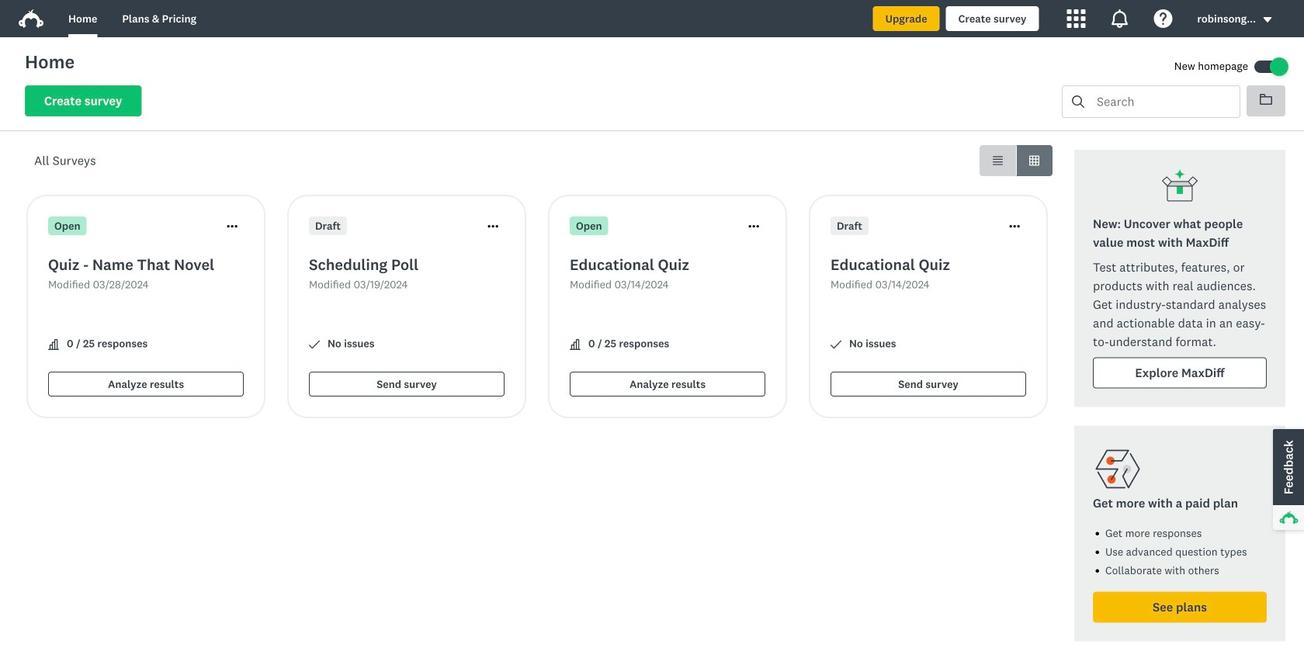 Task type: vqa. For each thing, say whether or not it's contained in the screenshot.
DocumentPlus image
no



Task type: describe. For each thing, give the bounding box(es) containing it.
help icon image
[[1154, 9, 1173, 28]]

1 no issues image from the left
[[309, 339, 320, 350]]

folders image
[[1260, 93, 1272, 106]]

2 brand logo image from the top
[[19, 9, 43, 28]]

max diff icon image
[[1161, 168, 1199, 206]]

notification center icon image
[[1110, 9, 1129, 28]]

2 no issues image from the left
[[831, 339, 842, 350]]



Task type: locate. For each thing, give the bounding box(es) containing it.
folders image
[[1260, 94, 1272, 105]]

response based pricing icon image
[[1093, 444, 1143, 494]]

search image
[[1072, 95, 1085, 108], [1072, 95, 1085, 108]]

no issues image
[[309, 339, 320, 350], [831, 339, 842, 350]]

brand logo image
[[19, 6, 43, 31], [19, 9, 43, 28]]

response count image
[[48, 339, 59, 350], [570, 339, 581, 350], [48, 339, 59, 350], [570, 339, 581, 350]]

Search text field
[[1085, 86, 1240, 117]]

1 horizontal spatial no issues image
[[831, 339, 842, 350]]

0 horizontal spatial no issues image
[[309, 339, 320, 350]]

group
[[980, 145, 1053, 176]]

dropdown arrow icon image
[[1262, 14, 1273, 25], [1264, 17, 1272, 22]]

1 brand logo image from the top
[[19, 6, 43, 31]]

products icon image
[[1067, 9, 1086, 28], [1067, 9, 1086, 28]]



